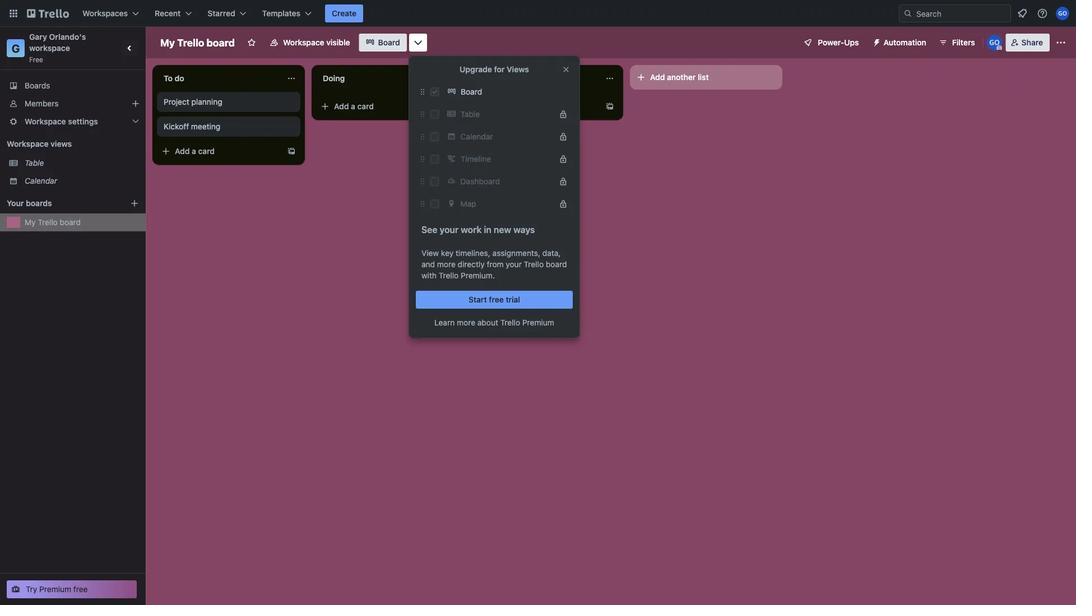 Task type: describe. For each thing, give the bounding box(es) containing it.
try premium free
[[26, 585, 88, 594]]

workspaces
[[82, 9, 128, 18]]

gary orlando's workspace free
[[29, 32, 88, 63]]

boards link
[[0, 77, 146, 95]]

add for to do
[[175, 147, 190, 156]]

table link
[[25, 158, 139, 169]]

timeline
[[461, 154, 491, 164]]

0 horizontal spatial table
[[25, 158, 44, 168]]

share
[[1022, 38, 1043, 47]]

0 vertical spatial board link
[[359, 34, 407, 52]]

kickoff
[[164, 122, 189, 131]]

see
[[422, 225, 438, 235]]

power-
[[818, 38, 844, 47]]

add a card for to do
[[175, 147, 215, 156]]

boards
[[25, 81, 50, 90]]

show menu image
[[1056, 37, 1067, 48]]

members
[[25, 99, 59, 108]]

start free trial
[[469, 295, 520, 304]]

your boards
[[7, 199, 52, 208]]

learn more about trello premium link
[[435, 317, 554, 329]]

1 vertical spatial board link
[[444, 83, 573, 101]]

assignments,
[[493, 249, 540, 258]]

workspace
[[29, 43, 70, 53]]

templates
[[262, 9, 301, 18]]

and
[[422, 260, 435, 269]]

0 horizontal spatial my
[[25, 218, 36, 227]]

gary orlando (garyorlando) image
[[987, 35, 1003, 50]]

done
[[482, 74, 502, 83]]

my trello board inside board name text box
[[160, 36, 235, 48]]

kickoff meeting link
[[164, 121, 294, 132]]

do
[[175, 74, 184, 83]]

power-ups
[[818, 38, 859, 47]]

g
[[12, 41, 20, 55]]

Board name text field
[[155, 34, 240, 52]]

views
[[51, 139, 72, 149]]

share button
[[1006, 34, 1050, 52]]

0 horizontal spatial board
[[378, 38, 400, 47]]

more inside view key timelines, assignments, data, and more directly from your trello board with trello premium.
[[437, 260, 456, 269]]

2 create from template… image from the left
[[605, 102, 614, 111]]

this member is an admin of this board. image
[[997, 45, 1002, 50]]

your
[[7, 199, 24, 208]]

boards
[[26, 199, 52, 208]]

workspace visible
[[283, 38, 350, 47]]

trello inside the my trello board link
[[38, 218, 58, 227]]

add a card for doing
[[334, 102, 374, 111]]

my inside board name text box
[[160, 36, 175, 48]]

automation button
[[868, 34, 933, 52]]

automation
[[884, 38, 927, 47]]

add a card button for doing
[[316, 98, 442, 115]]

filters button
[[936, 34, 979, 52]]

free inside try premium free button
[[73, 585, 88, 594]]

primary element
[[0, 0, 1076, 27]]

view
[[422, 249, 439, 258]]

filters
[[952, 38, 975, 47]]

create from template… image
[[287, 147, 296, 156]]

list
[[698, 73, 709, 82]]

upgrade for views
[[460, 65, 529, 74]]

in
[[484, 225, 492, 235]]

trello right with
[[439, 271, 459, 280]]

create button
[[325, 4, 363, 22]]

gary orlando (garyorlando) image
[[1056, 7, 1070, 20]]

Search field
[[913, 5, 1011, 22]]

meeting
[[191, 122, 220, 131]]

starred button
[[201, 4, 253, 22]]

trello down assignments,
[[524, 260, 544, 269]]

add another list
[[650, 73, 709, 82]]

project planning
[[164, 97, 222, 107]]

view key timelines, assignments, data, and more directly from your trello board with trello premium.
[[422, 249, 567, 280]]

a for to do
[[192, 147, 196, 156]]

to do
[[164, 74, 184, 83]]

customize views image
[[413, 37, 424, 48]]

premium inside try premium free button
[[39, 585, 71, 594]]

1 vertical spatial more
[[457, 318, 475, 327]]

learn more about trello premium
[[435, 318, 554, 327]]

start free trial link
[[416, 291, 573, 309]]

visible
[[326, 38, 350, 47]]

calendar link
[[25, 175, 139, 187]]

recent button
[[148, 4, 199, 22]]

settings
[[68, 117, 98, 126]]

key
[[441, 249, 454, 258]]

another
[[667, 73, 696, 82]]

workspace views
[[7, 139, 72, 149]]

1 vertical spatial my trello board
[[25, 218, 81, 227]]

open information menu image
[[1037, 8, 1048, 19]]



Task type: vqa. For each thing, say whether or not it's contained in the screenshot.
bottommost the Imagination
no



Task type: locate. For each thing, give the bounding box(es) containing it.
workspace inside workspace settings dropdown button
[[25, 117, 66, 126]]

1 horizontal spatial add a card
[[334, 102, 374, 111]]

add a card down kickoff meeting
[[175, 147, 215, 156]]

0 horizontal spatial card
[[198, 147, 215, 156]]

add down doing
[[334, 102, 349, 111]]

new
[[494, 225, 511, 235]]

1 horizontal spatial add
[[334, 102, 349, 111]]

0 vertical spatial board
[[207, 36, 235, 48]]

add a card button down doing text box
[[316, 98, 442, 115]]

search image
[[904, 9, 913, 18]]

dashboard
[[461, 177, 500, 186]]

1 vertical spatial add
[[334, 102, 349, 111]]

1 create from template… image from the left
[[446, 102, 455, 111]]

free
[[489, 295, 504, 304], [73, 585, 88, 594]]

0 vertical spatial add a card
[[334, 102, 374, 111]]

1 vertical spatial your
[[506, 260, 522, 269]]

add a card down doing
[[334, 102, 374, 111]]

workspace for workspace visible
[[283, 38, 324, 47]]

0 horizontal spatial your
[[440, 225, 459, 235]]

a down doing text box
[[351, 102, 355, 111]]

calendar
[[461, 132, 493, 141], [25, 176, 57, 186]]

1 horizontal spatial premium
[[522, 318, 554, 327]]

1 vertical spatial workspace
[[25, 117, 66, 126]]

board down upgrade
[[461, 87, 482, 96]]

board link down for
[[444, 83, 573, 101]]

star or unstar board image
[[247, 38, 256, 47]]

2 horizontal spatial board
[[546, 260, 567, 269]]

your right the see
[[440, 225, 459, 235]]

table up timeline
[[461, 110, 480, 119]]

0 horizontal spatial board
[[60, 218, 81, 227]]

free inside start free trial link
[[489, 295, 504, 304]]

0 vertical spatial a
[[351, 102, 355, 111]]

1 horizontal spatial add a card button
[[316, 98, 442, 115]]

premium down start free trial link
[[522, 318, 554, 327]]

trello inside "learn more about trello premium" link
[[500, 318, 520, 327]]

ups
[[844, 38, 859, 47]]

power-ups button
[[796, 34, 866, 52]]

my trello board link
[[25, 217, 139, 228]]

my trello board down your boards with 1 items element
[[25, 218, 81, 227]]

1 horizontal spatial your
[[506, 260, 522, 269]]

add left the another
[[650, 73, 665, 82]]

0 horizontal spatial more
[[437, 260, 456, 269]]

0 vertical spatial workspace
[[283, 38, 324, 47]]

add another list button
[[630, 65, 783, 90]]

0 horizontal spatial premium
[[39, 585, 71, 594]]

0 horizontal spatial add a card
[[175, 147, 215, 156]]

add a card button
[[316, 98, 442, 115], [157, 142, 283, 160]]

2 vertical spatial add
[[175, 147, 190, 156]]

free left trial
[[489, 295, 504, 304]]

my
[[160, 36, 175, 48], [25, 218, 36, 227]]

1 horizontal spatial free
[[489, 295, 504, 304]]

0 vertical spatial my
[[160, 36, 175, 48]]

more right learn
[[457, 318, 475, 327]]

board down your boards with 1 items element
[[60, 218, 81, 227]]

calendar up timeline
[[461, 132, 493, 141]]

your boards with 1 items element
[[7, 197, 113, 210]]

1 vertical spatial card
[[198, 147, 215, 156]]

starred
[[208, 9, 235, 18]]

templates button
[[255, 4, 318, 22]]

1 vertical spatial my
[[25, 218, 36, 227]]

a down kickoff meeting
[[192, 147, 196, 156]]

members link
[[0, 95, 146, 113]]

trello right about at the bottom left
[[500, 318, 520, 327]]

timelines,
[[456, 249, 490, 258]]

0 vertical spatial add a card button
[[316, 98, 442, 115]]

workspace inside workspace visible button
[[283, 38, 324, 47]]

1 vertical spatial free
[[73, 585, 88, 594]]

workspace
[[283, 38, 324, 47], [25, 117, 66, 126], [7, 139, 49, 149]]

board left customize views image
[[378, 38, 400, 47]]

1 horizontal spatial board
[[207, 36, 235, 48]]

0 vertical spatial add
[[650, 73, 665, 82]]

1 vertical spatial a
[[192, 147, 196, 156]]

add a card button down kickoff meeting link
[[157, 142, 283, 160]]

0 horizontal spatial create from template… image
[[446, 102, 455, 111]]

board inside text box
[[207, 36, 235, 48]]

board down 'data,'
[[546, 260, 567, 269]]

Doing text field
[[316, 70, 440, 87]]

workspace left views
[[7, 139, 49, 149]]

0 horizontal spatial my trello board
[[25, 218, 81, 227]]

workspace navigation collapse icon image
[[122, 40, 138, 56]]

0 vertical spatial table
[[461, 110, 480, 119]]

1 horizontal spatial my
[[160, 36, 175, 48]]

1 horizontal spatial create from template… image
[[605, 102, 614, 111]]

learn
[[435, 318, 455, 327]]

1 horizontal spatial a
[[351, 102, 355, 111]]

trial
[[506, 295, 520, 304]]

switch to… image
[[8, 8, 19, 19]]

0 vertical spatial calendar
[[461, 132, 493, 141]]

close popover image
[[562, 65, 571, 74]]

1 horizontal spatial calendar
[[461, 132, 493, 141]]

0 horizontal spatial a
[[192, 147, 196, 156]]

1 horizontal spatial card
[[357, 102, 374, 111]]

my trello board
[[160, 36, 235, 48], [25, 218, 81, 227]]

0 vertical spatial my trello board
[[160, 36, 235, 48]]

premium right try
[[39, 585, 71, 594]]

about
[[478, 318, 498, 327]]

views
[[507, 65, 529, 74]]

doing
[[323, 74, 345, 83]]

0 vertical spatial free
[[489, 295, 504, 304]]

2 horizontal spatial add
[[650, 73, 665, 82]]

workspace settings
[[25, 117, 98, 126]]

my down your boards
[[25, 218, 36, 227]]

a
[[351, 102, 355, 111], [192, 147, 196, 156]]

upgrade
[[460, 65, 492, 74]]

create from template… image
[[446, 102, 455, 111], [605, 102, 614, 111]]

1 horizontal spatial more
[[457, 318, 475, 327]]

project planning link
[[164, 96, 294, 108]]

g link
[[7, 39, 25, 57]]

Done text field
[[475, 70, 599, 87]]

card
[[357, 102, 374, 111], [198, 147, 215, 156]]

1 vertical spatial add a card button
[[157, 142, 283, 160]]

premium inside "learn more about trello premium" link
[[522, 318, 554, 327]]

to
[[164, 74, 173, 83]]

board down starred
[[207, 36, 235, 48]]

add down kickoff
[[175, 147, 190, 156]]

0 horizontal spatial board link
[[359, 34, 407, 52]]

trello down 'boards'
[[38, 218, 58, 227]]

kickoff meeting
[[164, 122, 220, 131]]

1 horizontal spatial table
[[461, 110, 480, 119]]

add for doing
[[334, 102, 349, 111]]

orlando's
[[49, 32, 86, 41]]

trello down 'recent' dropdown button
[[177, 36, 204, 48]]

create
[[332, 9, 357, 18]]

0 vertical spatial your
[[440, 225, 459, 235]]

sm image
[[868, 34, 884, 49]]

2 vertical spatial workspace
[[7, 139, 49, 149]]

planning
[[191, 97, 222, 107]]

data,
[[543, 249, 561, 258]]

free right try
[[73, 585, 88, 594]]

0 vertical spatial premium
[[522, 318, 554, 327]]

workspace for workspace settings
[[25, 117, 66, 126]]

0 horizontal spatial free
[[73, 585, 88, 594]]

recent
[[155, 9, 181, 18]]

gary
[[29, 32, 47, 41]]

your inside view key timelines, assignments, data, and more directly from your trello board with trello premium.
[[506, 260, 522, 269]]

workspace down members
[[25, 117, 66, 126]]

0 horizontal spatial add a card button
[[157, 142, 283, 160]]

my down recent
[[160, 36, 175, 48]]

1 vertical spatial calendar
[[25, 176, 57, 186]]

see your work in new ways
[[422, 225, 535, 235]]

calendar up 'boards'
[[25, 176, 57, 186]]

start
[[469, 295, 487, 304]]

for
[[494, 65, 505, 74]]

board link left customize views image
[[359, 34, 407, 52]]

more down "key"
[[437, 260, 456, 269]]

trello
[[177, 36, 204, 48], [38, 218, 58, 227], [524, 260, 544, 269], [439, 271, 459, 280], [500, 318, 520, 327]]

work
[[461, 225, 482, 235]]

workspaces button
[[76, 4, 146, 22]]

table
[[461, 110, 480, 119], [25, 158, 44, 168]]

add a card
[[334, 102, 374, 111], [175, 147, 215, 156]]

with
[[422, 271, 437, 280]]

1 vertical spatial premium
[[39, 585, 71, 594]]

1 vertical spatial board
[[461, 87, 482, 96]]

1 vertical spatial board
[[60, 218, 81, 227]]

0 vertical spatial board
[[378, 38, 400, 47]]

0 vertical spatial more
[[437, 260, 456, 269]]

my trello board down starred
[[160, 36, 235, 48]]

workspace down templates dropdown button
[[283, 38, 324, 47]]

workspace for workspace views
[[7, 139, 49, 149]]

0 horizontal spatial add
[[175, 147, 190, 156]]

directly
[[458, 260, 485, 269]]

2 vertical spatial board
[[546, 260, 567, 269]]

try
[[26, 585, 37, 594]]

board
[[378, 38, 400, 47], [461, 87, 482, 96]]

table down workspace views
[[25, 158, 44, 168]]

trello inside board name text box
[[177, 36, 204, 48]]

your down assignments,
[[506, 260, 522, 269]]

0 notifications image
[[1016, 7, 1029, 20]]

0 vertical spatial card
[[357, 102, 374, 111]]

workspace settings button
[[0, 113, 146, 131]]

a for doing
[[351, 102, 355, 111]]

more
[[437, 260, 456, 269], [457, 318, 475, 327]]

add inside button
[[650, 73, 665, 82]]

card down meeting
[[198, 147, 215, 156]]

from
[[487, 260, 504, 269]]

board inside view key timelines, assignments, data, and more directly from your trello board with trello premium.
[[546, 260, 567, 269]]

back to home image
[[27, 4, 69, 22]]

board link
[[359, 34, 407, 52], [444, 83, 573, 101]]

premium.
[[461, 271, 495, 280]]

1 horizontal spatial board
[[461, 87, 482, 96]]

free
[[29, 56, 43, 63]]

card for to do
[[198, 147, 215, 156]]

add a card button for to do
[[157, 142, 283, 160]]

card down doing text box
[[357, 102, 374, 111]]

1 horizontal spatial my trello board
[[160, 36, 235, 48]]

add
[[650, 73, 665, 82], [334, 102, 349, 111], [175, 147, 190, 156]]

1 vertical spatial add a card
[[175, 147, 215, 156]]

ways
[[514, 225, 535, 235]]

1 vertical spatial table
[[25, 158, 44, 168]]

To do text field
[[157, 70, 280, 87]]

1 horizontal spatial board link
[[444, 83, 573, 101]]

gary orlando's workspace link
[[29, 32, 88, 53]]

add board image
[[130, 199, 139, 208]]

workspace visible button
[[263, 34, 357, 52]]

try premium free button
[[7, 581, 137, 599]]

map
[[461, 199, 476, 209]]

card for doing
[[357, 102, 374, 111]]

project
[[164, 97, 189, 107]]

0 horizontal spatial calendar
[[25, 176, 57, 186]]



